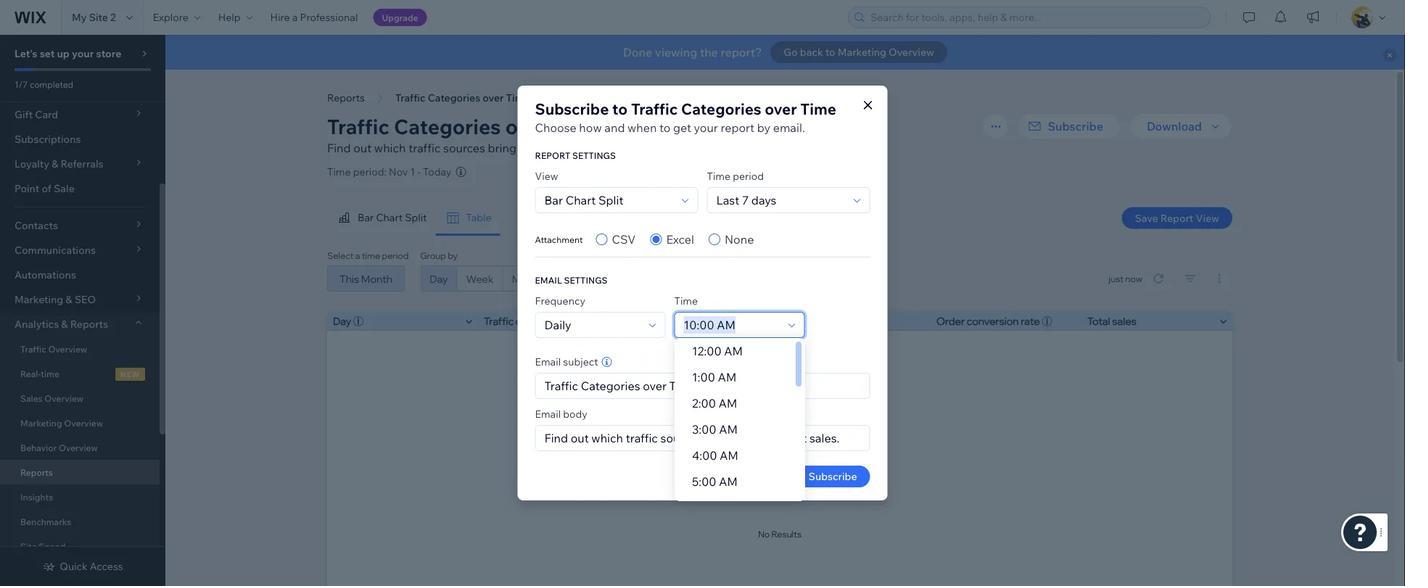 Task type: locate. For each thing, give the bounding box(es) containing it.
2 vertical spatial to
[[659, 120, 671, 135]]

your
[[72, 47, 94, 60], [694, 120, 718, 135]]

View field
[[540, 188, 677, 213]]

choose
[[535, 120, 577, 135]]

hire a professional
[[270, 11, 358, 24]]

2 vertical spatial reports
[[20, 467, 53, 478]]

0 vertical spatial report
[[721, 120, 755, 135]]

settings down how
[[572, 150, 616, 161]]

real-
[[20, 368, 41, 379]]

am right 4:00
[[720, 448, 738, 463]]

view down report
[[535, 170, 558, 182]]

to right back
[[826, 46, 835, 58]]

1 vertical spatial email
[[535, 408, 561, 420]]

2 horizontal spatial to
[[826, 46, 835, 58]]

my
[[72, 11, 87, 24]]

email settings
[[535, 275, 608, 286]]

sale
[[54, 182, 75, 195]]

2 horizontal spatial subscribe
[[1048, 119, 1103, 133]]

quick access button
[[42, 560, 123, 573]]

5:00
[[692, 474, 716, 489]]

show
[[625, 141, 655, 155]]

1 vertical spatial your
[[694, 120, 718, 135]]

1 email from the top
[[535, 355, 561, 368]]

site left speed
[[20, 541, 37, 552]]

am right 1:00
[[718, 370, 737, 384]]

traffic categories over time
[[395, 91, 530, 104], [327, 114, 601, 139]]

1 horizontal spatial reports
[[70, 318, 108, 330]]

1 vertical spatial site
[[20, 541, 37, 552]]

0 horizontal spatial report
[[658, 141, 692, 155]]

0 vertical spatial site
[[89, 11, 108, 24]]

0 vertical spatial your
[[72, 47, 94, 60]]

1 vertical spatial report
[[658, 141, 692, 155]]

hire
[[270, 11, 290, 24]]

email subject
[[535, 355, 598, 368]]

to
[[826, 46, 835, 58], [612, 99, 628, 118], [659, 120, 671, 135]]

2 horizontal spatial over
[[765, 99, 797, 118]]

0 horizontal spatial subscribe button
[[796, 466, 870, 488]]

let's
[[15, 47, 37, 60]]

sources
[[443, 141, 485, 155]]

over up email.
[[765, 99, 797, 118]]

1 vertical spatial marketing
[[20, 418, 62, 428]]

insights
[[20, 491, 53, 502]]

list box
[[675, 338, 805, 521]]

0 vertical spatial email
[[535, 355, 561, 368]]

sales.
[[592, 141, 622, 155]]

settings up frequency
[[564, 275, 608, 286]]

chart
[[376, 211, 403, 224]]

email body
[[535, 408, 587, 420]]

viewing
[[655, 45, 697, 59]]

0 vertical spatial marketing
[[838, 46, 886, 58]]

the down choose
[[542, 141, 560, 155]]

traffic up when
[[631, 99, 678, 118]]

up
[[57, 47, 70, 60]]

the
[[700, 45, 718, 59], [542, 141, 560, 155]]

1 horizontal spatial the
[[700, 45, 718, 59]]

0 horizontal spatial reports
[[20, 467, 53, 478]]

0 horizontal spatial your
[[72, 47, 94, 60]]

0 horizontal spatial view
[[535, 170, 558, 182]]

tab list
[[327, 200, 783, 236]]

bar chart split button
[[327, 200, 436, 236]]

store
[[96, 47, 121, 60]]

subscribe
[[535, 99, 609, 118], [1048, 119, 1103, 133], [809, 470, 857, 483]]

0 vertical spatial view
[[535, 170, 558, 182]]

your inside sidebar element
[[72, 47, 94, 60]]

to up and
[[612, 99, 628, 118]]

reports right &
[[70, 318, 108, 330]]

0 horizontal spatial site
[[20, 541, 37, 552]]

benchmarks
[[20, 516, 71, 527]]

1 horizontal spatial your
[[694, 120, 718, 135]]

reports up find
[[327, 91, 365, 104]]

0 vertical spatial reports
[[327, 91, 365, 104]]

by
[[757, 120, 771, 135]]

1 vertical spatial settings
[[564, 275, 608, 286]]

site
[[89, 11, 108, 24], [20, 541, 37, 552]]

go
[[784, 46, 798, 58]]

bring
[[488, 141, 517, 155]]

2 vertical spatial subscribe
[[809, 470, 857, 483]]

view inside button
[[1196, 211, 1219, 224]]

1 vertical spatial the
[[542, 141, 560, 155]]

upgrade
[[382, 12, 418, 23]]

0 vertical spatial to
[[826, 46, 835, 58]]

traffic up traffic
[[395, 91, 426, 104]]

0 horizontal spatial subscribe
[[535, 99, 609, 118]]

speed
[[39, 541, 65, 552]]

1 horizontal spatial report
[[721, 120, 755, 135]]

0 horizontal spatial over
[[483, 91, 504, 104]]

email left body
[[535, 408, 561, 420]]

your right get on the top left of the page
[[694, 120, 718, 135]]

traffic up real-
[[20, 344, 46, 354]]

overview for sales overview
[[44, 393, 84, 404]]

am right 3:00
[[719, 422, 738, 437]]

4:00
[[692, 448, 717, 463]]

report
[[535, 150, 570, 161]]

0 horizontal spatial the
[[542, 141, 560, 155]]

overview for behavior overview
[[59, 442, 98, 453]]

1 horizontal spatial subscribe button
[[1017, 113, 1121, 139]]

am for 4:00 am
[[720, 448, 738, 463]]

point of sale link
[[0, 176, 160, 201]]

cancel button
[[728, 466, 787, 488]]

body
[[563, 408, 587, 420]]

done
[[623, 45, 652, 59]]

2:00 am
[[692, 396, 737, 411]]

report up definitions
[[721, 120, 755, 135]]

cancel
[[741, 470, 774, 483]]

1 vertical spatial view
[[1196, 211, 1219, 224]]

1/7 completed
[[15, 79, 73, 90]]

1
[[410, 165, 415, 178]]

of
[[42, 182, 51, 195]]

view
[[535, 170, 558, 182], [1196, 211, 1219, 224]]

1 horizontal spatial marketing
[[838, 46, 886, 58]]

1 vertical spatial reports
[[70, 318, 108, 330]]

Time period field
[[712, 188, 849, 213]]

am right 5:00
[[719, 474, 738, 489]]

view right report
[[1196, 211, 1219, 224]]

report down get on the top left of the page
[[658, 141, 692, 155]]

Time field
[[679, 313, 784, 337]]

reports inside button
[[327, 91, 365, 104]]

sales overview
[[20, 393, 84, 404]]

am right 6:00
[[719, 501, 738, 515]]

1 vertical spatial subscribe button
[[796, 466, 870, 488]]

Search for tools, apps, help & more... field
[[866, 7, 1206, 28]]

overview for marketing overview
[[64, 418, 103, 428]]

done viewing the report?
[[623, 45, 762, 59]]

time up you
[[506, 91, 530, 104]]

settings for frequency
[[564, 275, 608, 286]]

0 vertical spatial settings
[[572, 150, 616, 161]]

categories inside subscribe to traffic categories over time choose how and when to get your report by email.
[[681, 99, 761, 118]]

1:00 am
[[692, 370, 737, 384]]

email for email subject
[[535, 355, 561, 368]]

am for 12:00 am
[[724, 344, 743, 358]]

6:00 am
[[692, 501, 738, 515]]

marketing inside button
[[838, 46, 886, 58]]

2 email from the top
[[535, 408, 561, 420]]

option group
[[596, 231, 754, 248]]

2
[[110, 11, 116, 24]]

0 horizontal spatial marketing
[[20, 418, 62, 428]]

behavior overview
[[20, 442, 98, 453]]

am for 2:00 am
[[719, 396, 737, 411]]

find
[[327, 141, 351, 155]]

out
[[353, 141, 372, 155]]

time up email.
[[800, 99, 836, 118]]

sidebar element
[[0, 35, 165, 586]]

hire a professional link
[[262, 0, 367, 35]]

email left subject
[[535, 355, 561, 368]]

Frequency field
[[540, 313, 645, 337]]

marketing inside sidebar element
[[20, 418, 62, 428]]

0 vertical spatial the
[[700, 45, 718, 59]]

time down definitions
[[707, 170, 731, 182]]

real-time
[[20, 368, 59, 379]]

subscribe to traffic categories over time choose how and when to get your report by email.
[[535, 99, 836, 135]]

to left get on the top left of the page
[[659, 120, 671, 135]]

the left report?
[[700, 45, 718, 59]]

traffic
[[395, 91, 426, 104], [631, 99, 678, 118], [327, 114, 389, 139], [20, 344, 46, 354]]

quick access
[[60, 560, 123, 573]]

marketing right back
[[838, 46, 886, 58]]

behavior overview link
[[0, 435, 160, 460]]

0 vertical spatial subscribe
[[535, 99, 609, 118]]

marketing overview
[[20, 418, 103, 428]]

am down time field
[[724, 344, 743, 358]]

marketing up "behavior"
[[20, 418, 62, 428]]

0 vertical spatial traffic categories over time
[[395, 91, 530, 104]]

over
[[483, 91, 504, 104], [765, 99, 797, 118], [505, 114, 548, 139]]

reports for reports button
[[327, 91, 365, 104]]

overview inside button
[[889, 46, 934, 58]]

when
[[628, 120, 657, 135]]

2 horizontal spatial reports
[[327, 91, 365, 104]]

email.
[[773, 120, 805, 135]]

am
[[724, 344, 743, 358], [718, 370, 737, 384], [719, 396, 737, 411], [719, 422, 738, 437], [720, 448, 738, 463], [719, 474, 738, 489], [719, 501, 738, 515]]

1 horizontal spatial view
[[1196, 211, 1219, 224]]

quick
[[60, 560, 88, 573]]

time up time field
[[674, 295, 698, 307]]

over up you
[[505, 114, 548, 139]]

0 horizontal spatial to
[[612, 99, 628, 118]]

traffic inside sidebar element
[[20, 344, 46, 354]]

to inside button
[[826, 46, 835, 58]]

point
[[15, 182, 39, 195]]

site left 2
[[89, 11, 108, 24]]

time down find
[[327, 165, 351, 178]]

how
[[579, 120, 602, 135]]

am right 2:00
[[719, 396, 737, 411]]

your right up
[[72, 47, 94, 60]]

subject
[[563, 355, 598, 368]]

csv
[[612, 232, 636, 247]]

1 horizontal spatial site
[[89, 11, 108, 24]]

professional
[[300, 11, 358, 24]]

behavior
[[20, 442, 57, 453]]

period:
[[353, 165, 387, 178]]

reports up insights
[[20, 467, 53, 478]]

the inside alert
[[700, 45, 718, 59]]

over up bring
[[483, 91, 504, 104]]

1 horizontal spatial to
[[659, 120, 671, 135]]

1 horizontal spatial subscribe
[[809, 470, 857, 483]]



Task type: vqa. For each thing, say whether or not it's contained in the screenshot.
WHAT
no



Task type: describe. For each thing, give the bounding box(es) containing it.
traffic up out
[[327, 114, 389, 139]]

traffic inside button
[[395, 91, 426, 104]]

6:00
[[692, 501, 717, 515]]

subscribe inside subscribe to traffic categories over time choose how and when to get your report by email.
[[535, 99, 609, 118]]

report inside subscribe to traffic categories over time choose how and when to get your report by email.
[[721, 120, 755, 135]]

nov
[[389, 165, 408, 178]]

save report view button
[[1122, 207, 1233, 229]]

traffic inside subscribe to traffic categories over time choose how and when to get your report by email.
[[631, 99, 678, 118]]

let's set up your store
[[15, 47, 121, 60]]

traffic overview link
[[0, 337, 160, 361]]

access
[[90, 560, 123, 573]]

email for email body
[[535, 408, 561, 420]]

automations link
[[0, 263, 160, 287]]

list box containing 12:00 am
[[675, 338, 805, 521]]

bar chart split
[[358, 211, 427, 224]]

3:00 am
[[692, 422, 738, 437]]

report?
[[721, 45, 762, 59]]

Email subject field
[[540, 374, 865, 398]]

insights link
[[0, 485, 160, 509]]

1/7
[[15, 79, 28, 90]]

reports link
[[0, 460, 160, 485]]

settings for view
[[572, 150, 616, 161]]

3:00
[[692, 422, 716, 437]]

am for 1:00 am
[[718, 370, 737, 384]]

report
[[1161, 211, 1194, 224]]

my site 2
[[72, 11, 116, 24]]

new
[[120, 369, 140, 379]]

Email body field
[[540, 426, 865, 451]]

0 vertical spatial subscribe button
[[1017, 113, 1121, 139]]

automations
[[15, 268, 76, 281]]

point of sale
[[15, 182, 75, 195]]

which
[[374, 141, 406, 155]]

save
[[1135, 211, 1158, 224]]

table button
[[436, 200, 500, 236]]

1 vertical spatial traffic categories over time
[[327, 114, 601, 139]]

split
[[405, 211, 427, 224]]

upgrade button
[[373, 9, 427, 26]]

traffic categories over time button
[[388, 87, 537, 109]]

done viewing the report? alert
[[165, 35, 1405, 70]]

traffic
[[409, 141, 441, 155]]

-
[[417, 165, 421, 178]]

tab list containing bar chart split
[[327, 200, 783, 236]]

sales overview link
[[0, 386, 160, 411]]

traffic overview
[[20, 344, 87, 354]]

email
[[535, 275, 562, 286]]

1 horizontal spatial over
[[505, 114, 548, 139]]

find out which traffic sources bring you the most sales. show report definitions
[[327, 141, 752, 155]]

subscriptions link
[[0, 127, 160, 152]]

1 vertical spatial subscribe
[[1048, 119, 1103, 133]]

subscriptions
[[15, 133, 81, 145]]

am for 3:00 am
[[719, 422, 738, 437]]

time inside button
[[506, 91, 530, 104]]

2:00
[[692, 396, 716, 411]]

most
[[562, 141, 590, 155]]

frequency
[[535, 295, 585, 307]]

attachment
[[535, 234, 583, 245]]

option group containing csv
[[596, 231, 754, 248]]

definitions
[[694, 141, 752, 155]]

time inside subscribe to traffic categories over time choose how and when to get your report by email.
[[800, 99, 836, 118]]

get
[[673, 120, 691, 135]]

completed
[[30, 79, 73, 90]]

show report definitions button
[[625, 139, 752, 157]]

save report view
[[1135, 211, 1219, 224]]

time period: nov 1 - today
[[327, 165, 452, 178]]

period
[[733, 170, 764, 182]]

a
[[292, 11, 298, 24]]

1 vertical spatial to
[[612, 99, 628, 118]]

time up most
[[553, 114, 601, 139]]

explore
[[153, 11, 188, 24]]

table
[[466, 211, 492, 224]]

time
[[41, 368, 59, 379]]

am for 5:00 am
[[719, 474, 738, 489]]

overview for traffic overview
[[48, 344, 87, 354]]

over inside button
[[483, 91, 504, 104]]

go back to marketing overview
[[784, 46, 934, 58]]

&
[[61, 318, 68, 330]]

help
[[218, 11, 241, 24]]

today
[[423, 165, 452, 178]]

over inside subscribe to traffic categories over time choose how and when to get your report by email.
[[765, 99, 797, 118]]

back
[[800, 46, 823, 58]]

5:00 am
[[692, 474, 738, 489]]

bar
[[358, 211, 374, 224]]

benchmarks link
[[0, 509, 160, 534]]

analytics
[[15, 318, 59, 330]]

and
[[605, 120, 625, 135]]

am for 6:00 am
[[719, 501, 738, 515]]

reports for reports link
[[20, 467, 53, 478]]

12:00 am
[[692, 344, 743, 358]]

1:00
[[692, 370, 715, 384]]

excel
[[666, 232, 694, 247]]

time period
[[707, 170, 764, 182]]

site inside sidebar element
[[20, 541, 37, 552]]

traffic categories over time inside traffic categories over time button
[[395, 91, 530, 104]]

site speed
[[20, 541, 65, 552]]

you
[[519, 141, 539, 155]]

your inside subscribe to traffic categories over time choose how and when to get your report by email.
[[694, 120, 718, 135]]

site speed link
[[0, 534, 160, 559]]

help button
[[209, 0, 262, 35]]

reports inside popup button
[[70, 318, 108, 330]]

categories inside traffic categories over time button
[[428, 91, 480, 104]]



